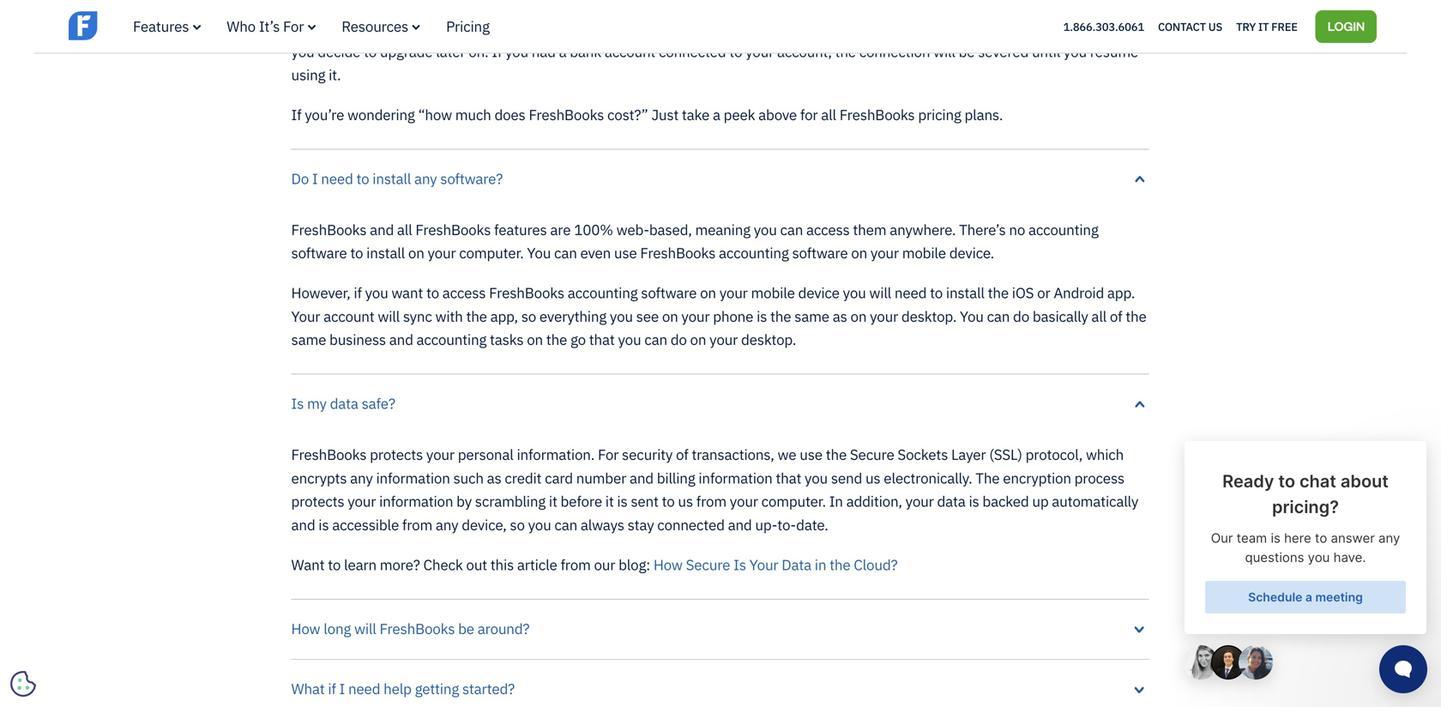 Task type: vqa. For each thing, say whether or not it's contained in the screenshot.
the tax
no



Task type: locate. For each thing, give the bounding box(es) containing it.
0 vertical spatial data
[[921, 18, 950, 37]]

scrambling
[[475, 492, 546, 511]]

use right we
[[800, 445, 823, 464]]

you're down it. at the left of page
[[305, 105, 344, 124]]

security
[[622, 445, 673, 464]]

resources
[[342, 17, 409, 36]]

0 vertical spatial bank
[[736, 18, 767, 37]]

connected
[[659, 42, 727, 61], [658, 515, 725, 534]]

will right long
[[354, 619, 377, 638]]

and
[[856, 18, 880, 37], [370, 220, 394, 239], [389, 330, 413, 349], [630, 468, 654, 487], [291, 515, 315, 534], [728, 515, 752, 534]]

out
[[466, 555, 487, 574]]

0 vertical spatial protects
[[370, 445, 423, 464]]

0 horizontal spatial computer.
[[459, 243, 524, 262]]

1 you're from the top
[[305, 18, 344, 37]]

of inside however, if you want to access freshbooks accounting software on your mobile device you will need to install the ios or android app. your account will sync with the app, so everything you see on your phone is the same as on your desktop. you can do basically all of the same business and accounting tasks on the go that you can do on your desktop.
[[1111, 307, 1123, 326]]

1 vertical spatial no
[[1010, 220, 1026, 239]]

that right "go"
[[589, 330, 615, 349]]

can inside freshbooks protects your personal information. for security of transactions, we use the secure sockets layer (ssl) protocol, which encrypts any information such as credit card number and billing information that you send us electronically. the encryption process protects your information by scrambling it before it is sent to us from your computer. in addition, your data is backed up automatically and is accessible from any device, so you can always stay connected and up-to-date.
[[555, 515, 578, 534]]

contact us link
[[1159, 15, 1223, 38]]

so
[[522, 307, 537, 326], [510, 515, 525, 534]]

in left case
[[1099, 18, 1110, 37]]

same down device
[[795, 307, 830, 326]]

will
[[953, 18, 975, 37], [934, 42, 956, 61], [870, 283, 892, 302], [378, 307, 400, 326], [354, 619, 377, 638]]

1 vertical spatial so
[[510, 515, 525, 534]]

computer. down features
[[459, 243, 524, 262]]

all down do i need to install any software?
[[397, 220, 412, 239]]

the up "send"
[[826, 445, 847, 464]]

using
[[291, 65, 326, 84]]

all right for
[[822, 105, 837, 124]]

freshbooks protects your personal information. for security of transactions, we use the secure sockets layer (ssl) protocol, which encrypts any information such as credit card number and billing information that you send us electronically. the encryption process protects your information by scrambling it before it is sent to us from your computer. in addition, your data is backed up automatically and is accessible from any device, so you can always stay connected and up-to-date.
[[291, 445, 1139, 534]]

2 horizontal spatial it
[[1259, 19, 1270, 34]]

credit
[[505, 468, 542, 487]]

1 horizontal spatial how
[[654, 555, 683, 574]]

data down electronically.
[[938, 492, 966, 511]]

1 vertical spatial all
[[397, 220, 412, 239]]

it up always at left
[[606, 492, 614, 511]]

0 vertical spatial for
[[283, 17, 304, 36]]

software up 'see'
[[641, 283, 697, 302]]

blog:
[[619, 555, 651, 574]]

who
[[227, 17, 256, 36]]

2 vertical spatial need
[[348, 679, 381, 698]]

1 horizontal spatial mobile
[[903, 243, 947, 262]]

access up with
[[443, 283, 486, 302]]

are
[[551, 220, 571, 239]]

any right encrypts
[[350, 468, 373, 487]]

encrypts
[[291, 468, 347, 487]]

if right it's on the left top of the page
[[291, 18, 302, 37]]

encryption
[[1004, 468, 1072, 487]]

secure
[[850, 445, 895, 464], [686, 555, 731, 574]]

0 horizontal spatial a
[[559, 42, 567, 61]]

app,
[[491, 307, 518, 326]]

automatically
[[1053, 492, 1139, 511]]

no inside freshbooks and all freshbooks features are 100% web-based, meaning you can access them anywhere. there's no accounting software to install on your computer. you can even use freshbooks accounting software on your mobile device.
[[1010, 220, 1026, 239]]

and inside freshbooks and all freshbooks features are 100% web-based, meaning you can access them anywhere. there's no accounting software to install on your computer. you can even use freshbooks accounting software on your mobile device.
[[370, 220, 394, 239]]

account inside if you're not ready to subscribe, no problem. your invoices, expenses, bank transactions, and other data will be securely stored in case you decide to upgrade later on. if you had a bank account connected to your account, the connection will be severed until you resume using it.
[[605, 42, 656, 61]]

electronically.
[[884, 468, 973, 487]]

features
[[133, 17, 189, 36]]

install down wondering
[[373, 169, 411, 188]]

i
[[312, 169, 318, 188], [339, 679, 345, 698]]

freshbooks and all freshbooks features are 100% web-based, meaning you can access them anywhere. there's no accounting software to install on your computer. you can even use freshbooks accounting software on your mobile device.
[[291, 220, 1099, 262]]

0 vertical spatial secure
[[850, 445, 895, 464]]

the right the phone at top
[[771, 307, 792, 326]]

0 vertical spatial do
[[1014, 307, 1030, 326]]

so right app,
[[522, 307, 537, 326]]

0 vertical spatial so
[[522, 307, 537, 326]]

do
[[1014, 307, 1030, 326], [671, 330, 687, 349]]

features
[[494, 220, 547, 239]]

1 horizontal spatial secure
[[850, 445, 895, 464]]

1 horizontal spatial as
[[833, 307, 848, 326]]

features link
[[133, 17, 201, 36]]

to right sent
[[662, 492, 675, 511]]

you inside freshbooks and all freshbooks features are 100% web-based, meaning you can access them anywhere. there's no accounting software to install on your computer. you can even use freshbooks accounting software on your mobile device.
[[754, 220, 777, 239]]

1 vertical spatial mobile
[[751, 283, 795, 302]]

0 horizontal spatial all
[[397, 220, 412, 239]]

use inside freshbooks protects your personal information. for security of transactions, we use the secure sockets layer (ssl) protocol, which encrypts any information such as credit card number and billing information that you send us electronically. the encryption process protects your information by scrambling it before it is sent to us from your computer. in addition, your data is backed up automatically and is accessible from any device, so you can always stay connected and up-to-date.
[[800, 445, 823, 464]]

0 horizontal spatial same
[[291, 330, 326, 349]]

computer. up to-
[[762, 492, 826, 511]]

2 horizontal spatial your
[[750, 555, 779, 574]]

as
[[833, 307, 848, 326], [487, 468, 502, 487]]

freshbooks up encrypts
[[291, 445, 367, 464]]

2 vertical spatial from
[[561, 555, 591, 574]]

the
[[976, 468, 1000, 487]]

you're for wondering
[[305, 105, 344, 124]]

protects
[[370, 445, 423, 464], [291, 492, 345, 511]]

if inside however, if you want to access freshbooks accounting software on your mobile device you will need to install the ios or android app. your account will sync with the app, so everything you see on your phone is the same as on your desktop. you can do basically all of the same business and accounting tasks on the go that you can do on your desktop.
[[354, 283, 362, 302]]

you down device.
[[960, 307, 984, 326]]

freshbooks up app,
[[489, 283, 565, 302]]

computer. inside freshbooks protects your personal information. for security of transactions, we use the secure sockets layer (ssl) protocol, which encrypts any information such as credit card number and billing information that you send us electronically. the encryption process protects your information by scrambling it before it is sent to us from your computer. in addition, your data is backed up automatically and is accessible from any device, so you can always stay connected and up-to-date.
[[762, 492, 826, 511]]

will left securely
[[953, 18, 975, 37]]

0 horizontal spatial account
[[324, 307, 375, 326]]

for
[[283, 17, 304, 36], [598, 445, 619, 464]]

so inside however, if you want to access freshbooks accounting software on your mobile device you will need to install the ios or android app. your account will sync with the app, so everything you see on your phone is the same as on your desktop. you can do basically all of the same business and accounting tasks on the go that you can do on your desktop.
[[522, 307, 537, 326]]

you're for not
[[305, 18, 344, 37]]

need right do on the left of page
[[321, 169, 353, 188]]

2 horizontal spatial be
[[978, 18, 994, 37]]

desktop. down the phone at top
[[742, 330, 797, 349]]

0 vertical spatial same
[[795, 307, 830, 326]]

1 vertical spatial you're
[[305, 105, 344, 124]]

0 horizontal spatial from
[[402, 515, 433, 534]]

1 vertical spatial use
[[800, 445, 823, 464]]

0 vertical spatial if
[[354, 283, 362, 302]]

transactions, inside freshbooks protects your personal information. for security of transactions, we use the secure sockets layer (ssl) protocol, which encrypts any information such as credit card number and billing information that you send us electronically. the encryption process protects your information by scrambling it before it is sent to us from your computer. in addition, your data is backed up automatically and is accessible from any device, so you can always stay connected and up-to-date.
[[692, 445, 775, 464]]

1 horizontal spatial access
[[807, 220, 850, 239]]

0 vertical spatial from
[[697, 492, 727, 511]]

no right pricing link
[[496, 18, 512, 37]]

0 horizontal spatial protects
[[291, 492, 345, 511]]

freshbooks inside however, if you want to access freshbooks accounting software on your mobile device you will need to install the ios or android app. your account will sync with the app, so everything you see on your phone is the same as on your desktop. you can do basically all of the same business and accounting tasks on the go that you can do on your desktop.
[[489, 283, 565, 302]]

0 vertical spatial of
[[1111, 307, 1123, 326]]

if
[[291, 18, 302, 37], [492, 42, 502, 61], [291, 105, 302, 124]]

1 vertical spatial same
[[291, 330, 326, 349]]

be up severed
[[978, 18, 994, 37]]

freshbooks down software?
[[416, 220, 491, 239]]

2 vertical spatial if
[[291, 105, 302, 124]]

0 horizontal spatial bank
[[570, 42, 602, 61]]

contact us
[[1159, 19, 1223, 34]]

1 horizontal spatial you
[[960, 307, 984, 326]]

can right 'meaning'
[[781, 220, 804, 239]]

software
[[291, 243, 347, 262], [793, 243, 848, 262], [641, 283, 697, 302]]

the left cloud?
[[830, 555, 851, 574]]

1 vertical spatial i
[[339, 679, 345, 698]]

mobile down anywhere.
[[903, 243, 947, 262]]

do i need to install any software?
[[291, 169, 503, 188]]

secure inside freshbooks protects your personal information. for security of transactions, we use the secure sockets layer (ssl) protocol, which encrypts any information such as credit card number and billing information that you send us electronically. the encryption process protects your information by scrambling it before it is sent to us from your computer. in addition, your data is backed up automatically and is accessible from any device, so you can always stay connected and up-to-date.
[[850, 445, 895, 464]]

0 horizontal spatial is
[[291, 394, 304, 413]]

secure for sockets
[[850, 445, 895, 464]]

0 vertical spatial a
[[559, 42, 567, 61]]

and inside if you're not ready to subscribe, no problem. your invoices, expenses, bank transactions, and other data will be securely stored in case you decide to upgrade later on. if you had a bank account connected to your account, the connection will be severed until you resume using it.
[[856, 18, 880, 37]]

as down device
[[833, 307, 848, 326]]

0 vertical spatial account
[[605, 42, 656, 61]]

0 horizontal spatial as
[[487, 468, 502, 487]]

desktop. down device.
[[902, 307, 957, 326]]

other
[[884, 18, 918, 37]]

1 horizontal spatial computer.
[[762, 492, 826, 511]]

be left severed
[[959, 42, 975, 61]]

1 vertical spatial a
[[713, 105, 721, 124]]

phone
[[713, 307, 754, 326]]

bank
[[736, 18, 767, 37], [570, 42, 602, 61]]

upgrade
[[380, 42, 433, 61]]

0 vertical spatial is
[[291, 394, 304, 413]]

1 horizontal spatial of
[[1111, 307, 1123, 326]]

be
[[978, 18, 994, 37], [959, 42, 975, 61], [458, 619, 475, 638]]

1 vertical spatial be
[[959, 42, 975, 61]]

you left want
[[365, 283, 388, 302]]

2 you're from the top
[[305, 105, 344, 124]]

if right what
[[328, 679, 336, 698]]

all
[[822, 105, 837, 124], [397, 220, 412, 239], [1092, 307, 1107, 326]]

the right account,
[[836, 42, 856, 61]]

much
[[456, 105, 491, 124]]

data right the other
[[921, 18, 950, 37]]

personal
[[458, 445, 514, 464]]

0 vertical spatial how
[[654, 555, 683, 574]]

1 horizontal spatial from
[[561, 555, 591, 574]]

2 horizontal spatial all
[[1092, 307, 1107, 326]]

(ssl)
[[990, 445, 1023, 464]]

1 horizontal spatial bank
[[736, 18, 767, 37]]

2 horizontal spatial software
[[793, 243, 848, 262]]

connected inside if you're not ready to subscribe, no problem. your invoices, expenses, bank transactions, and other data will be securely stored in case you decide to upgrade later on. if you had a bank account connected to your account, the connection will be severed until you resume using it.
[[659, 42, 727, 61]]

you down features
[[527, 243, 551, 262]]

if right however,
[[354, 283, 362, 302]]

same down however,
[[291, 330, 326, 349]]

protects down safe?
[[370, 445, 423, 464]]

1 vertical spatial need
[[895, 283, 927, 302]]

mobile left device
[[751, 283, 795, 302]]

can left basically on the top
[[988, 307, 1010, 326]]

1 vertical spatial any
[[350, 468, 373, 487]]

1 vertical spatial data
[[330, 394, 359, 413]]

you left "send"
[[805, 468, 828, 487]]

us down billing
[[678, 492, 693, 511]]

from up 'more?' on the left of page
[[402, 515, 433, 534]]

1 horizontal spatial do
[[1014, 307, 1030, 326]]

you
[[527, 243, 551, 262], [960, 307, 984, 326]]

on
[[408, 243, 425, 262], [852, 243, 868, 262], [700, 283, 717, 302], [662, 307, 679, 326], [851, 307, 867, 326], [527, 330, 543, 349], [691, 330, 707, 349]]

need
[[321, 169, 353, 188], [895, 283, 927, 302], [348, 679, 381, 698]]

no right the there's
[[1010, 220, 1026, 239]]

0 vertical spatial any
[[415, 169, 437, 188]]

access inside however, if you want to access freshbooks accounting software on your mobile device you will need to install the ios or android app. your account will sync with the app, so everything you see on your phone is the same as on your desktop. you can do basically all of the same business and accounting tasks on the go that you can do on your desktop.
[[443, 283, 486, 302]]

you right 'meaning'
[[754, 220, 777, 239]]

billing
[[657, 468, 696, 487]]

the down the app.
[[1126, 307, 1147, 326]]

device,
[[462, 515, 507, 534]]

send
[[832, 468, 863, 487]]

for right it's on the left top of the page
[[283, 17, 304, 36]]

1 horizontal spatial for
[[598, 445, 619, 464]]

2 vertical spatial be
[[458, 619, 475, 638]]

all down android
[[1092, 307, 1107, 326]]

to up however,
[[350, 243, 363, 262]]

install inside however, if you want to access freshbooks accounting software on your mobile device you will need to install the ios or android app. your account will sync with the app, so everything you see on your phone is the same as on your desktop. you can do basically all of the same business and accounting tasks on the go that you can do on your desktop.
[[947, 283, 985, 302]]

0 vertical spatial no
[[496, 18, 512, 37]]

1 horizontal spatial that
[[776, 468, 802, 487]]

sockets
[[898, 445, 949, 464]]

resume
[[1091, 42, 1139, 61]]

is
[[291, 394, 304, 413], [734, 555, 747, 574]]

it
[[1259, 19, 1270, 34], [549, 492, 558, 511], [606, 492, 614, 511]]

your left data
[[750, 555, 779, 574]]

and down sync
[[389, 330, 413, 349]]

install up want
[[367, 243, 405, 262]]

from right sent
[[697, 492, 727, 511]]

around?
[[478, 619, 530, 638]]

so down the scrambling
[[510, 515, 525, 534]]

cloud?
[[854, 555, 898, 574]]

1 horizontal spatial desktop.
[[902, 307, 957, 326]]

mobile inside freshbooks and all freshbooks features are 100% web-based, meaning you can access them anywhere. there's no accounting software to install on your computer. you can even use freshbooks accounting software on your mobile device.
[[903, 243, 947, 262]]

0 vertical spatial you
[[527, 243, 551, 262]]

is left data
[[734, 555, 747, 574]]

connected inside freshbooks protects your personal information. for security of transactions, we use the secure sockets layer (ssl) protocol, which encrypts any information such as credit card number and billing information that you send us electronically. the encryption process protects your information by scrambling it before it is sent to us from your computer. in addition, your data is backed up automatically and is accessible from any device, so you can always stay connected and up-to-date.
[[658, 515, 725, 534]]

1 vertical spatial for
[[598, 445, 619, 464]]

pricing
[[919, 105, 962, 124]]

to up upgrade
[[411, 18, 424, 37]]

freshbooks inside freshbooks protects your personal information. for security of transactions, we use the secure sockets layer (ssl) protocol, which encrypts any information such as credit card number and billing information that you send us electronically. the encryption process protects your information by scrambling it before it is sent to us from your computer. in addition, your data is backed up automatically and is accessible from any device, so you can always stay connected and up-to-date.
[[291, 445, 367, 464]]

you're inside if you're not ready to subscribe, no problem. your invoices, expenses, bank transactions, and other data will be securely stored in case you decide to upgrade later on. if you had a bank account connected to your account, the connection will be severed until you resume using it.
[[305, 18, 344, 37]]

1 vertical spatial computer.
[[762, 492, 826, 511]]

use down the web- on the top
[[614, 243, 637, 262]]

0 horizontal spatial in
[[815, 555, 827, 574]]

data
[[921, 18, 950, 37], [330, 394, 359, 413], [938, 492, 966, 511]]

0 vertical spatial all
[[822, 105, 837, 124]]

0 vertical spatial if
[[291, 18, 302, 37]]

1 horizontal spatial software
[[641, 283, 697, 302]]

0 horizontal spatial of
[[676, 445, 689, 464]]

install inside freshbooks and all freshbooks features are 100% web-based, meaning you can access them anywhere. there's no accounting software to install on your computer. you can even use freshbooks accounting software on your mobile device.
[[367, 243, 405, 262]]

with
[[436, 307, 463, 326]]

you inside freshbooks and all freshbooks features are 100% web-based, meaning you can access them anywhere. there's no accounting software to install on your computer. you can even use freshbooks accounting software on your mobile device.
[[527, 243, 551, 262]]

is inside however, if you want to access freshbooks accounting software on your mobile device you will need to install the ios or android app. your account will sync with the app, so everything you see on your phone is the same as on your desktop. you can do basically all of the same business and accounting tasks on the go that you can do on your desktop.
[[757, 307, 767, 326]]

login link
[[1316, 10, 1378, 43]]

0 vertical spatial connected
[[659, 42, 727, 61]]

account down invoices,
[[605, 42, 656, 61]]

expenses,
[[668, 18, 732, 37]]

0 horizontal spatial use
[[614, 243, 637, 262]]

bank right had
[[570, 42, 602, 61]]

mobile
[[903, 243, 947, 262], [751, 283, 795, 302]]

1 vertical spatial is
[[734, 555, 747, 574]]

0 horizontal spatial us
[[678, 492, 693, 511]]

1 vertical spatial do
[[671, 330, 687, 349]]

1 horizontal spatial account
[[605, 42, 656, 61]]

1 horizontal spatial if
[[354, 283, 362, 302]]

you're up decide at top left
[[305, 18, 344, 37]]

freshbooks right "does"
[[529, 105, 604, 124]]

even
[[581, 243, 611, 262]]

1 horizontal spatial it
[[606, 492, 614, 511]]

0 vertical spatial you're
[[305, 18, 344, 37]]

in right data
[[815, 555, 827, 574]]

any left software?
[[415, 169, 437, 188]]

1 horizontal spatial a
[[713, 105, 721, 124]]

0 horizontal spatial software
[[291, 243, 347, 262]]

a right take
[[713, 105, 721, 124]]

1 vertical spatial desktop.
[[742, 330, 797, 349]]

0 horizontal spatial for
[[283, 17, 304, 36]]

1 vertical spatial protects
[[291, 492, 345, 511]]

peek
[[724, 105, 756, 124]]

if for "how
[[291, 105, 302, 124]]

accounting up everything
[[568, 283, 638, 302]]

how left long
[[291, 619, 320, 638]]

you left 'see'
[[610, 307, 633, 326]]

to down resources
[[364, 42, 377, 61]]

2 vertical spatial any
[[436, 515, 459, 534]]

android
[[1054, 283, 1105, 302]]

is
[[757, 307, 767, 326], [617, 492, 628, 511], [969, 492, 980, 511], [319, 515, 329, 534]]

be left around?
[[458, 619, 475, 638]]

need down anywhere.
[[895, 283, 927, 302]]

install
[[373, 169, 411, 188], [367, 243, 405, 262], [947, 283, 985, 302]]

your inside if you're not ready to subscribe, no problem. your invoices, expenses, bank transactions, and other data will be securely stored in case you decide to upgrade later on. if you had a bank account connected to your account, the connection will be severed until you resume using it.
[[577, 18, 606, 37]]

1 vertical spatial you
[[960, 307, 984, 326]]

in inside if you're not ready to subscribe, no problem. your invoices, expenses, bank transactions, and other data will be securely stored in case you decide to upgrade later on. if you had a bank account connected to your account, the connection will be severed until you resume using it.
[[1099, 18, 1110, 37]]

secure up "send"
[[850, 445, 895, 464]]

layer
[[952, 445, 987, 464]]

0 vertical spatial that
[[589, 330, 615, 349]]

software up however,
[[291, 243, 347, 262]]

connected down billing
[[658, 515, 725, 534]]

you down the scrambling
[[528, 515, 551, 534]]

access
[[807, 220, 850, 239], [443, 283, 486, 302]]

so inside freshbooks protects your personal information. for security of transactions, we use the secure sockets layer (ssl) protocol, which encrypts any information such as credit card number and billing information that you send us electronically. the encryption process protects your information by scrambling it before it is sent to us from your computer. in addition, your data is backed up automatically and is accessible from any device, so you can always stay connected and up-to-date.
[[510, 515, 525, 534]]

no
[[496, 18, 512, 37], [1010, 220, 1026, 239]]

access left them
[[807, 220, 850, 239]]

cookie consent banner dialog
[[13, 496, 270, 694]]

same
[[795, 307, 830, 326], [291, 330, 326, 349]]

mobile inside however, if you want to access freshbooks accounting software on your mobile device you will need to install the ios or android app. your account will sync with the app, so everything you see on your phone is the same as on your desktop. you can do basically all of the same business and accounting tasks on the go that you can do on your desktop.
[[751, 283, 795, 302]]

as inside freshbooks protects your personal information. for security of transactions, we use the secure sockets layer (ssl) protocol, which encrypts any information such as credit card number and billing information that you send us electronically. the encryption process protects your information by scrambling it before it is sent to us from your computer. in addition, your data is backed up automatically and is accessible from any device, so you can always stay connected and up-to-date.
[[487, 468, 502, 487]]

2 vertical spatial data
[[938, 492, 966, 511]]

based,
[[650, 220, 692, 239]]



Task type: describe. For each thing, give the bounding box(es) containing it.
you down stored
[[1064, 42, 1087, 61]]

that inside however, if you want to access freshbooks accounting software on your mobile device you will need to install the ios or android app. your account will sync with the app, so everything you see on your phone is the same as on your desktop. you can do basically all of the same business and accounting tasks on the go that you can do on your desktop.
[[589, 330, 615, 349]]

device.
[[950, 243, 995, 262]]

1 horizontal spatial be
[[959, 42, 975, 61]]

help
[[384, 679, 412, 698]]

wondering
[[348, 105, 415, 124]]

take
[[682, 105, 710, 124]]

data inside freshbooks protects your personal information. for security of transactions, we use the secure sockets layer (ssl) protocol, which encrypts any information such as credit card number and billing information that you send us electronically. the encryption process protects your information by scrambling it before it is sent to us from your computer. in addition, your data is backed up automatically and is accessible from any device, so you can always stay connected and up-to-date.
[[938, 492, 966, 511]]

we
[[778, 445, 797, 464]]

stored
[[1055, 18, 1096, 37]]

of inside freshbooks protects your personal information. for security of transactions, we use the secure sockets layer (ssl) protocol, which encrypts any information such as credit card number and billing information that you send us electronically. the encryption process protects your information by scrambling it before it is sent to us from your computer. in addition, your data is backed up automatically and is accessible from any device, so you can always stay connected and up-to-date.
[[676, 445, 689, 464]]

up-
[[756, 515, 778, 534]]

device
[[799, 283, 840, 302]]

0 vertical spatial install
[[373, 169, 411, 188]]

use inside freshbooks and all freshbooks features are 100% web-based, meaning you can access them anywhere. there's no accounting software to install on your computer. you can even use freshbooks accounting software on your mobile device.
[[614, 243, 637, 262]]

see
[[637, 307, 659, 326]]

it's
[[259, 17, 280, 36]]

data
[[782, 555, 812, 574]]

sync
[[403, 307, 432, 326]]

however, if you want to access freshbooks accounting software on your mobile device you will need to install the ios or android app. your account will sync with the app, so everything you see on your phone is the same as on your desktop. you can do basically all of the same business and accounting tasks on the go that you can do on your desktop.
[[291, 283, 1147, 349]]

1 horizontal spatial i
[[339, 679, 345, 698]]

freshbooks down based,
[[641, 243, 716, 262]]

1.866.303.6061 link
[[1064, 19, 1145, 34]]

for inside freshbooks protects your personal information. for security of transactions, we use the secure sockets layer (ssl) protocol, which encrypts any information such as credit card number and billing information that you send us electronically. the encryption process protects your information by scrambling it before it is sent to us from your computer. in addition, your data is backed up automatically and is accessible from any device, so you can always stay connected and up-to-date.
[[598, 445, 619, 464]]

you left had
[[506, 42, 529, 61]]

account inside however, if you want to access freshbooks accounting software on your mobile device you will need to install the ios or android app. your account will sync with the app, so everything you see on your phone is the same as on your desktop. you can do basically all of the same business and accounting tasks on the go that you can do on your desktop.
[[324, 307, 375, 326]]

freshbooks up what if i need help getting started?
[[380, 619, 455, 638]]

web-
[[617, 220, 650, 239]]

learn
[[344, 555, 377, 574]]

addition,
[[847, 492, 903, 511]]

1 horizontal spatial is
[[734, 555, 747, 574]]

how long will freshbooks be around?
[[291, 619, 530, 638]]

0 vertical spatial desktop.
[[902, 307, 957, 326]]

and up sent
[[630, 468, 654, 487]]

1 vertical spatial in
[[815, 555, 827, 574]]

date.
[[797, 515, 829, 534]]

or
[[1038, 283, 1051, 302]]

until
[[1032, 42, 1061, 61]]

to right do on the left of page
[[357, 169, 369, 188]]

always
[[581, 515, 625, 534]]

who it's for link
[[227, 17, 316, 36]]

it inside the try it free link
[[1259, 19, 1270, 34]]

2 vertical spatial your
[[750, 555, 779, 574]]

data inside if you're not ready to subscribe, no problem. your invoices, expenses, bank transactions, and other data will be securely stored in case you decide to upgrade later on. if you had a bank account connected to your account, the connection will be severed until you resume using it.
[[921, 18, 950, 37]]

article
[[517, 555, 558, 574]]

2 horizontal spatial from
[[697, 492, 727, 511]]

secure for is
[[686, 555, 731, 574]]

app.
[[1108, 283, 1136, 302]]

1 horizontal spatial same
[[795, 307, 830, 326]]

long
[[324, 619, 351, 638]]

1 horizontal spatial protects
[[370, 445, 423, 464]]

sent
[[631, 492, 659, 511]]

will right device
[[870, 283, 892, 302]]

0 vertical spatial need
[[321, 169, 353, 188]]

will left sync
[[378, 307, 400, 326]]

0 vertical spatial i
[[312, 169, 318, 188]]

ready
[[372, 18, 408, 37]]

accounting up android
[[1029, 220, 1099, 239]]

more?
[[380, 555, 420, 574]]

if for however,
[[354, 283, 362, 302]]

you up using
[[291, 42, 315, 61]]

that inside freshbooks protects your personal information. for security of transactions, we use the secure sockets layer (ssl) protocol, which encrypts any information such as credit card number and billing information that you send us electronically. the encryption process protects your information by scrambling it before it is sent to us from your computer. in addition, your data is backed up automatically and is accessible from any device, so you can always stay connected and up-to-date.
[[776, 468, 802, 487]]

what
[[291, 679, 325, 698]]

tasks
[[490, 330, 524, 349]]

if for ready
[[291, 18, 302, 37]]

connection
[[860, 42, 931, 61]]

is left accessible
[[319, 515, 329, 534]]

check
[[424, 555, 463, 574]]

need inside however, if you want to access freshbooks accounting software on your mobile device you will need to install the ios or android app. your account will sync with the app, so everything you see on your phone is the same as on your desktop. you can do basically all of the same business and accounting tasks on the go that you can do on your desktop.
[[895, 283, 927, 302]]

severed
[[979, 42, 1029, 61]]

cookie preferences image
[[10, 671, 36, 697]]

information left by
[[379, 492, 453, 511]]

freshbooks logo image
[[69, 9, 202, 42]]

us
[[1209, 19, 1223, 34]]

0 horizontal spatial how
[[291, 619, 320, 638]]

for
[[801, 105, 818, 124]]

information up 'up-'
[[699, 468, 773, 487]]

accounting down 'meaning'
[[719, 243, 789, 262]]

in
[[830, 492, 843, 511]]

freshbooks down do on the left of page
[[291, 220, 367, 239]]

1 vertical spatial if
[[492, 42, 502, 61]]

freshbooks left pricing
[[840, 105, 915, 124]]

invoices,
[[609, 18, 664, 37]]

0 horizontal spatial it
[[549, 492, 558, 511]]

access inside freshbooks and all freshbooks features are 100% web-based, meaning you can access them anywhere. there's no accounting software to install on your computer. you can even use freshbooks accounting software on your mobile device.
[[807, 220, 850, 239]]

a inside if you're not ready to subscribe, no problem. your invoices, expenses, bank transactions, and other data will be securely stored in case you decide to upgrade later on. if you had a bank account connected to your account, the connection will be severed until you resume using it.
[[559, 42, 567, 61]]

backed
[[983, 492, 1030, 511]]

1 horizontal spatial us
[[866, 468, 881, 487]]

to inside freshbooks protects your personal information. for security of transactions, we use the secure sockets layer (ssl) protocol, which encrypts any information such as credit card number and billing information that you send us electronically. the encryption process protects your information by scrambling it before it is sent to us from your computer. in addition, your data is backed up automatically and is accessible from any device, so you can always stay connected and up-to-date.
[[662, 492, 675, 511]]

not
[[348, 18, 369, 37]]

getting
[[415, 679, 459, 698]]

subscribe,
[[427, 18, 493, 37]]

software?
[[441, 169, 503, 188]]

such
[[454, 468, 484, 487]]

login
[[1328, 17, 1366, 34]]

your inside if you're not ready to subscribe, no problem. your invoices, expenses, bank transactions, and other data will be securely stored in case you decide to upgrade later on. if you had a bank account connected to your account, the connection will be severed until you resume using it.
[[746, 42, 774, 61]]

safe?
[[362, 394, 396, 413]]

number
[[577, 468, 627, 487]]

transactions, inside if you're not ready to subscribe, no problem. your invoices, expenses, bank transactions, and other data will be securely stored in case you decide to upgrade later on. if you had a bank account connected to your account, the connection will be severed until you resume using it.
[[770, 18, 853, 37]]

is down the
[[969, 492, 980, 511]]

accessible
[[332, 515, 399, 534]]

to down the expenses,
[[730, 42, 743, 61]]

you right device
[[843, 283, 867, 302]]

accounting down with
[[417, 330, 487, 349]]

however,
[[291, 283, 351, 302]]

you down 'see'
[[618, 330, 642, 349]]

the left "go"
[[547, 330, 567, 349]]

0 horizontal spatial be
[[458, 619, 475, 638]]

to inside freshbooks and all freshbooks features are 100% web-based, meaning you can access them anywhere. there's no accounting software to install on your computer. you can even use freshbooks accounting software on your mobile device.
[[350, 243, 363, 262]]

free
[[1272, 19, 1298, 34]]

you inside however, if you want to access freshbooks accounting software on your mobile device you will need to install the ios or android app. your account will sync with the app, so everything you see on your phone is the same as on your desktop. you can do basically all of the same business and accounting tasks on the go that you can do on your desktop.
[[960, 307, 984, 326]]

can down 'see'
[[645, 330, 668, 349]]

plans.
[[965, 105, 1004, 124]]

do
[[291, 169, 309, 188]]

to down anywhere.
[[930, 283, 943, 302]]

before
[[561, 492, 602, 511]]

had
[[532, 42, 556, 61]]

can down are
[[554, 243, 577, 262]]

the inside freshbooks protects your personal information. for security of transactions, we use the secure sockets layer (ssl) protocol, which encrypts any information such as credit card number and billing information that you send us electronically. the encryption process protects your information by scrambling it before it is sent to us from your computer. in addition, your data is backed up automatically and is accessible from any device, so you can always stay connected and up-to-date.
[[826, 445, 847, 464]]

my
[[307, 394, 327, 413]]

is my data safe?
[[291, 394, 396, 413]]

is left sent
[[617, 492, 628, 511]]

1 horizontal spatial all
[[822, 105, 837, 124]]

and up want
[[291, 515, 315, 534]]

try it free link
[[1237, 15, 1298, 38]]

as inside however, if you want to access freshbooks accounting software on your mobile device you will need to install the ios or android app. your account will sync with the app, so everything you see on your phone is the same as on your desktop. you can do basically all of the same business and accounting tasks on the go that you can do on your desktop.
[[833, 307, 848, 326]]

process
[[1075, 468, 1125, 487]]

pricing
[[446, 17, 490, 36]]

basically
[[1033, 307, 1089, 326]]

1 vertical spatial us
[[678, 492, 693, 511]]

will right connection
[[934, 42, 956, 61]]

the inside if you're not ready to subscribe, no problem. your invoices, expenses, bank transactions, and other data will be securely stored in case you decide to upgrade later on. if you had a bank account connected to your account, the connection will be severed until you resume using it.
[[836, 42, 856, 61]]

the left ios
[[988, 283, 1009, 302]]

by
[[457, 492, 472, 511]]

to left learn
[[328, 555, 341, 574]]

software inside however, if you want to access freshbooks accounting software on your mobile device you will need to install the ios or android app. your account will sync with the app, so everything you see on your phone is the same as on your desktop. you can do basically all of the same business and accounting tasks on the go that you can do on your desktop.
[[641, 283, 697, 302]]

does
[[495, 105, 526, 124]]

just
[[652, 105, 679, 124]]

above
[[759, 105, 797, 124]]

information left 'such'
[[376, 468, 450, 487]]

which
[[1087, 445, 1124, 464]]

your inside however, if you want to access freshbooks accounting software on your mobile device you will need to install the ios or android app. your account will sync with the app, so everything you see on your phone is the same as on your desktop. you can do basically all of the same business and accounting tasks on the go that you can do on your desktop.
[[291, 307, 320, 326]]

go
[[571, 330, 586, 349]]

all inside however, if you want to access freshbooks accounting software on your mobile device you will need to install the ios or android app. your account will sync with the app, so everything you see on your phone is the same as on your desktop. you can do basically all of the same business and accounting tasks on the go that you can do on your desktop.
[[1092, 307, 1107, 326]]

to right want
[[427, 283, 439, 302]]

the right with
[[466, 307, 487, 326]]

it.
[[329, 65, 341, 84]]

card
[[545, 468, 573, 487]]

and inside however, if you want to access freshbooks accounting software on your mobile device you will need to install the ios or android app. your account will sync with the app, so everything you see on your phone is the same as on your desktop. you can do basically all of the same business and accounting tasks on the go that you can do on your desktop.
[[389, 330, 413, 349]]

our
[[594, 555, 616, 574]]

and left 'up-'
[[728, 515, 752, 534]]

0 horizontal spatial desktop.
[[742, 330, 797, 349]]

if for what
[[328, 679, 336, 698]]

how secure is your data in the cloud? link
[[651, 555, 898, 574]]

cost?"
[[608, 105, 649, 124]]

0 horizontal spatial do
[[671, 330, 687, 349]]

case
[[1114, 18, 1143, 37]]

computer. inside freshbooks and all freshbooks features are 100% web-based, meaning you can access them anywhere. there's no accounting software to install on your computer. you can even use freshbooks accounting software on your mobile device.
[[459, 243, 524, 262]]

1 vertical spatial bank
[[570, 42, 602, 61]]

them
[[853, 220, 887, 239]]

if you're not ready to subscribe, no problem. your invoices, expenses, bank transactions, and other data will be securely stored in case you decide to upgrade later on. if you had a bank account connected to your account, the connection will be severed until you resume using it.
[[291, 18, 1143, 84]]

no inside if you're not ready to subscribe, no problem. your invoices, expenses, bank transactions, and other data will be securely stored in case you decide to upgrade later on. if you had a bank account connected to your account, the connection will be severed until you resume using it.
[[496, 18, 512, 37]]

started?
[[463, 679, 515, 698]]

all inside freshbooks and all freshbooks features are 100% web-based, meaning you can access them anywhere. there's no accounting software to install on your computer. you can even use freshbooks accounting software on your mobile device.
[[397, 220, 412, 239]]



